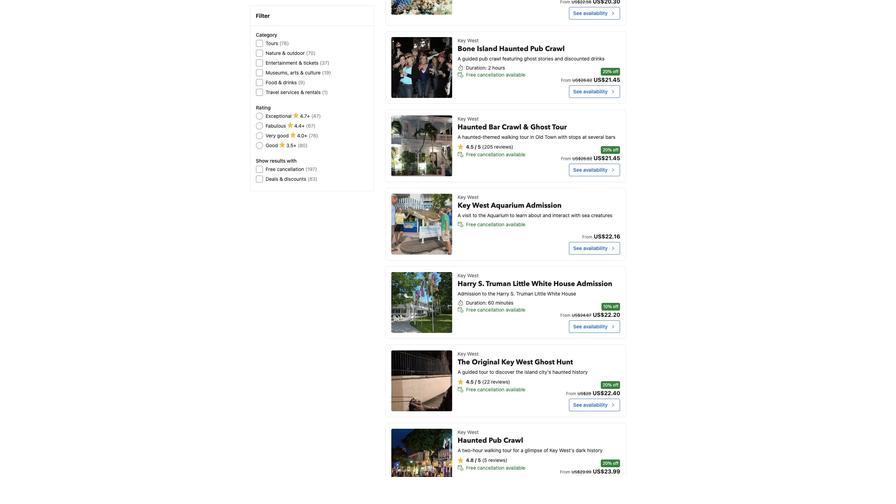 Task type: vqa. For each thing, say whether or not it's contained in the screenshot.


Task type: locate. For each thing, give the bounding box(es) containing it.
1 us$21.45 from the top
[[594, 77, 620, 83]]

0 vertical spatial admission
[[526, 201, 562, 210]]

20% off from us$26.82 us$21.45 for haunted bar crawl & ghost tour
[[561, 147, 620, 161]]

1 vertical spatial and
[[543, 212, 551, 218]]

free cancellation available for pub
[[466, 465, 525, 471]]

20% off from us$26.82 us$21.45 down the discounted
[[561, 69, 620, 83]]

3 20% from the top
[[603, 382, 612, 388]]

key west bone island haunted pub crawl a guided pub crawl featuring ghost stories and discounted drinks
[[458, 38, 605, 62]]

discounts
[[284, 176, 306, 182]]

3 a from the top
[[458, 212, 461, 218]]

1 vertical spatial little
[[535, 291, 546, 297]]

2 vertical spatial /
[[475, 457, 477, 463]]

availability for harry s. truman little white house admission
[[583, 324, 608, 330]]

drinks inside key west bone island haunted pub crawl a guided pub crawl featuring ghost stories and discounted drinks
[[591, 56, 605, 62]]

(76) for tours (76)
[[280, 40, 289, 46]]

3 see availability from the top
[[573, 167, 608, 173]]

0 horizontal spatial and
[[543, 212, 551, 218]]

4 see from the top
[[573, 245, 582, 251]]

drinks
[[591, 56, 605, 62], [283, 79, 297, 85]]

to up 4.5 / 5 (22 reviews)
[[490, 369, 494, 375]]

(76) for 4.0+ (76)
[[309, 133, 318, 139]]

free for harry s. truman little white house admission
[[466, 307, 476, 313]]

5 availability from the top
[[583, 324, 608, 330]]

20% inside 20% off from us$28 us$22.40
[[603, 382, 612, 388]]

key inside key west haunted bar crawl & ghost tour a haunted-themed walking tour in old town with stops at several bars
[[458, 116, 466, 122]]

1 vertical spatial guided
[[462, 369, 478, 375]]

2 availability from the top
[[583, 89, 608, 95]]

1 vertical spatial the
[[488, 291, 495, 297]]

from for bone island haunted pub crawl
[[561, 78, 571, 83]]

1 horizontal spatial (76)
[[309, 133, 318, 139]]

duration: for harry
[[466, 300, 487, 306]]

1 horizontal spatial the
[[488, 291, 495, 297]]

free cancellation available down hours
[[466, 72, 525, 78]]

tour
[[552, 123, 567, 132]]

1 vertical spatial pub
[[489, 436, 502, 445]]

pub up ghost
[[530, 44, 543, 54]]

4 20% from the top
[[603, 461, 612, 466]]

free cancellation available down the learn
[[466, 222, 525, 227]]

0 horizontal spatial harry
[[458, 279, 477, 289]]

off for bone island haunted pub crawl
[[613, 69, 619, 74]]

availability for haunted bar crawl & ghost tour
[[583, 167, 608, 173]]

from down the discounted
[[561, 78, 571, 83]]

0 horizontal spatial the
[[479, 212, 486, 218]]

history inside "key west the original key west ghost hunt a guided tour to discover the island city's haunted history"
[[572, 369, 588, 375]]

from inside 20% off from us$29.99 us$23.99
[[560, 469, 570, 475]]

duration: left 60
[[466, 300, 487, 306]]

& right bar
[[523, 123, 529, 132]]

0 vertical spatial haunted
[[499, 44, 529, 54]]

2 horizontal spatial with
[[571, 212, 581, 218]]

available for island
[[506, 72, 525, 78]]

guided down the the
[[462, 369, 478, 375]]

0 vertical spatial and
[[555, 56, 563, 62]]

a inside "key west the original key west ghost hunt a guided tour to discover the island city's haunted history"
[[458, 369, 461, 375]]

(76) up nature & outdoor (70)
[[280, 40, 289, 46]]

free for haunted pub crawl
[[466, 465, 476, 471]]

20% off from us$28 us$22.40
[[566, 382, 620, 396]]

cancellation for haunted pub crawl
[[477, 465, 505, 471]]

tour left 'for'
[[503, 447, 512, 453]]

show results with
[[256, 158, 297, 164]]

2 20% from the top
[[603, 147, 612, 153]]

1 vertical spatial /
[[475, 379, 477, 385]]

sea
[[582, 212, 590, 218]]

little
[[513, 279, 530, 289], [535, 291, 546, 297]]

20% off from us$29.99 us$23.99
[[560, 461, 620, 475]]

key for haunted bar crawl & ghost tour
[[458, 116, 466, 122]]

s. up minutes
[[511, 291, 515, 297]]

10% off from us$24.67 us$22.20
[[560, 304, 620, 318]]

1 horizontal spatial and
[[555, 56, 563, 62]]

2 free cancellation available from the top
[[466, 152, 525, 158]]

the up 60
[[488, 291, 495, 297]]

reviews) down themed
[[494, 144, 513, 150]]

free cancellation available
[[466, 72, 525, 78], [466, 152, 525, 158], [466, 222, 525, 227], [466, 307, 525, 313], [466, 387, 525, 393], [466, 465, 525, 471]]

2 off from the top
[[613, 147, 619, 153]]

haunted bar crawl & ghost tour image
[[391, 116, 452, 176]]

& up entertainment
[[282, 50, 286, 56]]

two-
[[462, 447, 473, 453]]

5 available from the top
[[506, 387, 525, 393]]

a left haunted-
[[458, 134, 461, 140]]

ghost for hunt
[[535, 358, 555, 367]]

6 see availability from the top
[[573, 402, 608, 408]]

haunted up haunted-
[[458, 123, 487, 132]]

ghost up old
[[530, 123, 551, 132]]

ghost inside key west haunted bar crawl & ghost tour a haunted-themed walking tour in old town with stops at several bars
[[530, 123, 551, 132]]

1 vertical spatial s.
[[511, 291, 515, 297]]

1 free cancellation available from the top
[[466, 72, 525, 78]]

admission up duration: 60 minutes
[[458, 291, 481, 297]]

admission to key west aquarium image
[[391, 0, 452, 15]]

off for harry s. truman little white house admission
[[613, 304, 619, 309]]

aquarium up the learn
[[491, 201, 524, 210]]

2 / from the top
[[475, 379, 477, 385]]

harry up duration: 60 minutes
[[458, 279, 477, 289]]

& down (9)
[[301, 89, 304, 95]]

see for the original key west ghost hunt
[[573, 402, 582, 408]]

5 see from the top
[[573, 324, 582, 330]]

2 horizontal spatial tour
[[520, 134, 529, 140]]

cancellation for harry s. truman little white house admission
[[477, 307, 505, 313]]

0 horizontal spatial pub
[[489, 436, 502, 445]]

the inside key west key west aquarium admission a visit to the aquarium to learn about and interact with sea creatures
[[479, 212, 486, 218]]

6 free cancellation available from the top
[[466, 465, 525, 471]]

/ for bar
[[475, 144, 477, 150]]

1 vertical spatial us$21.45
[[594, 155, 620, 161]]

free for bone island haunted pub crawl
[[466, 72, 476, 78]]

2 20% off from us$26.82 us$21.45 from the top
[[561, 147, 620, 161]]

food & drinks (9)
[[266, 79, 305, 85]]

2 us$26.82 from the top
[[572, 156, 592, 161]]

haunted
[[499, 44, 529, 54], [458, 123, 487, 132], [458, 436, 487, 445]]

0 vertical spatial pub
[[530, 44, 543, 54]]

crawl right bar
[[502, 123, 522, 132]]

key for harry s. truman little white house admission
[[458, 273, 466, 279]]

with
[[558, 134, 567, 140], [287, 158, 297, 164], [571, 212, 581, 218]]

&
[[282, 50, 286, 56], [299, 60, 302, 66], [300, 70, 304, 76], [278, 79, 282, 85], [301, 89, 304, 95], [523, 123, 529, 132], [280, 176, 283, 182]]

us$26.82 for haunted bar crawl & ghost tour
[[572, 156, 592, 161]]

available down discover
[[506, 387, 525, 393]]

1 vertical spatial drinks
[[283, 79, 297, 85]]

haunted inside key west haunted bar crawl & ghost tour a haunted-themed walking tour in old town with stops at several bars
[[458, 123, 487, 132]]

1 horizontal spatial truman
[[516, 291, 533, 297]]

2 vertical spatial 5
[[478, 457, 481, 463]]

5 a from the top
[[458, 447, 461, 453]]

1 20% off from us$26.82 us$21.45 from the top
[[561, 69, 620, 83]]

ghost
[[530, 123, 551, 132], [535, 358, 555, 367]]

1 / from the top
[[475, 144, 477, 150]]

4 availability from the top
[[583, 245, 608, 251]]

0 vertical spatial drinks
[[591, 56, 605, 62]]

hours
[[492, 65, 505, 71]]

4 a from the top
[[458, 369, 461, 375]]

s.
[[478, 279, 484, 289], [511, 291, 515, 297]]

haunted inside key west haunted pub crawl a two-hour walking tour for a glimpse of key west's dark history
[[458, 436, 487, 445]]

to inside key west harry s. truman little white house admission admission to the harry s. truman little white house
[[482, 291, 487, 297]]

good
[[277, 133, 289, 139]]

4.5
[[466, 144, 474, 150], [466, 379, 474, 385]]

(47)
[[311, 113, 321, 119]]

(1)
[[322, 89, 328, 95]]

ghost inside "key west the original key west ghost hunt a guided tour to discover the island city's haunted history"
[[535, 358, 555, 367]]

guided inside key west bone island haunted pub crawl a guided pub crawl featuring ghost stories and discounted drinks
[[462, 56, 478, 62]]

5 left (5
[[478, 457, 481, 463]]

2 guided from the top
[[462, 369, 478, 375]]

free for haunted bar crawl & ghost tour
[[466, 152, 476, 158]]

walking right themed
[[501, 134, 518, 140]]

off inside 20% off from us$28 us$22.40
[[613, 382, 619, 388]]

0 vertical spatial tour
[[520, 134, 529, 140]]

and for key west aquarium admission
[[543, 212, 551, 218]]

history inside key west haunted pub crawl a two-hour walking tour for a glimpse of key west's dark history
[[587, 447, 603, 453]]

1 available from the top
[[506, 72, 525, 78]]

entertainment & tickets (37)
[[266, 60, 329, 66]]

deals
[[266, 176, 278, 182]]

original
[[472, 358, 500, 367]]

us$26.82 down the discounted
[[572, 78, 592, 83]]

1 vertical spatial 5
[[478, 379, 481, 385]]

0 horizontal spatial (76)
[[280, 40, 289, 46]]

0 vertical spatial house
[[554, 279, 575, 289]]

1 vertical spatial reviews)
[[491, 379, 510, 385]]

1 horizontal spatial s.
[[511, 291, 515, 297]]

free cancellation available for island
[[466, 72, 525, 78]]

4 available from the top
[[506, 307, 525, 313]]

free cancellation available down 4.5 / 5 (205 reviews)
[[466, 152, 525, 158]]

haunted up two-
[[458, 436, 487, 445]]

with inside key west key west aquarium admission a visit to the aquarium to learn about and interact with sea creatures
[[571, 212, 581, 218]]

key inside key west harry s. truman little white house admission admission to the harry s. truman little white house
[[458, 273, 466, 279]]

available down minutes
[[506, 307, 525, 313]]

2 see from the top
[[573, 89, 582, 95]]

0 vertical spatial walking
[[501, 134, 518, 140]]

tour down original
[[479, 369, 488, 375]]

20% off from us$26.82 us$21.45
[[561, 69, 620, 83], [561, 147, 620, 161]]

1 horizontal spatial drinks
[[591, 56, 605, 62]]

cancellation for the original key west ghost hunt
[[477, 387, 505, 393]]

free cancellation available down 4.8 / 5 (5 reviews)
[[466, 465, 525, 471]]

from down stops
[[561, 156, 571, 161]]

1 4.5 from the top
[[466, 144, 474, 150]]

and right stories
[[555, 56, 563, 62]]

1 vertical spatial haunted
[[458, 123, 487, 132]]

free down 4.8
[[466, 465, 476, 471]]

with up free cancellation (197)
[[287, 158, 297, 164]]

1 20% from the top
[[603, 69, 612, 74]]

key for bone island haunted pub crawl
[[458, 38, 466, 43]]

0 vertical spatial reviews)
[[494, 144, 513, 150]]

off
[[613, 69, 619, 74], [613, 147, 619, 153], [613, 304, 619, 309], [613, 382, 619, 388], [613, 461, 619, 466]]

see
[[573, 10, 582, 16], [573, 89, 582, 95], [573, 167, 582, 173], [573, 245, 582, 251], [573, 324, 582, 330], [573, 402, 582, 408]]

west for west
[[467, 194, 479, 200]]

2 vertical spatial crawl
[[504, 436, 523, 445]]

rating
[[256, 105, 271, 111]]

hour
[[473, 447, 483, 453]]

/
[[475, 144, 477, 150], [475, 379, 477, 385], [475, 457, 477, 463]]

harry
[[458, 279, 477, 289], [497, 291, 509, 297]]

/ right 4.8
[[475, 457, 477, 463]]

0 vertical spatial with
[[558, 134, 567, 140]]

1 horizontal spatial tour
[[503, 447, 512, 453]]

pub inside key west haunted pub crawl a two-hour walking tour for a glimpse of key west's dark history
[[489, 436, 502, 445]]

4 off from the top
[[613, 382, 619, 388]]

20% off from us$26.82 us$21.45 down several
[[561, 147, 620, 161]]

aquarium left the learn
[[487, 212, 509, 218]]

harry s. truman little white house admission image
[[391, 272, 452, 333]]

tour inside key west haunted pub crawl a two-hour walking tour for a glimpse of key west's dark history
[[503, 447, 512, 453]]

5 for original
[[478, 379, 481, 385]]

20% for haunted bar crawl & ghost tour
[[603, 147, 612, 153]]

free cancellation available down 4.5 / 5 (22 reviews)
[[466, 387, 525, 393]]

2 horizontal spatial the
[[516, 369, 523, 375]]

1 horizontal spatial admission
[[526, 201, 562, 210]]

1 guided from the top
[[462, 56, 478, 62]]

0 horizontal spatial truman
[[486, 279, 511, 289]]

from left us$22.16
[[582, 234, 592, 240]]

see for bone island haunted pub crawl
[[573, 89, 582, 95]]

2 4.5 from the top
[[466, 379, 474, 385]]

1 vertical spatial us$26.82
[[572, 156, 592, 161]]

crawl up 'for'
[[504, 436, 523, 445]]

key for the original key west ghost hunt
[[458, 351, 466, 357]]

west inside key west harry s. truman little white house admission admission to the harry s. truman little white house
[[467, 273, 479, 279]]

2 vertical spatial with
[[571, 212, 581, 218]]

services
[[280, 89, 299, 95]]

4.8 / 5 (5 reviews)
[[466, 457, 507, 463]]

pub
[[530, 44, 543, 54], [489, 436, 502, 445]]

1 horizontal spatial little
[[535, 291, 546, 297]]

1 a from the top
[[458, 56, 461, 62]]

5 left (205
[[478, 144, 481, 150]]

2 a from the top
[[458, 134, 461, 140]]

0 vertical spatial (76)
[[280, 40, 289, 46]]

history down hunt
[[572, 369, 588, 375]]

key west haunted bar crawl & ghost tour a haunted-themed walking tour in old town with stops at several bars
[[458, 116, 615, 140]]

6 see from the top
[[573, 402, 582, 408]]

0 vertical spatial duration:
[[466, 65, 487, 71]]

s. up duration: 60 minutes
[[478, 279, 484, 289]]

0 horizontal spatial tour
[[479, 369, 488, 375]]

crawl inside key west haunted pub crawl a two-hour walking tour for a glimpse of key west's dark history
[[504, 436, 523, 445]]

the right visit
[[479, 212, 486, 218]]

5
[[478, 144, 481, 150], [478, 379, 481, 385], [478, 457, 481, 463]]

0 vertical spatial history
[[572, 369, 588, 375]]

0 vertical spatial s.
[[478, 279, 484, 289]]

drinks up services on the top left
[[283, 79, 297, 85]]

1 off from the top
[[613, 69, 619, 74]]

2 vertical spatial tour
[[503, 447, 512, 453]]

0 vertical spatial /
[[475, 144, 477, 150]]

1 vertical spatial ghost
[[535, 358, 555, 367]]

tour left in
[[520, 134, 529, 140]]

1 horizontal spatial with
[[558, 134, 567, 140]]

2 vertical spatial reviews)
[[488, 457, 507, 463]]

reviews) right (5
[[488, 457, 507, 463]]

town
[[545, 134, 557, 140]]

2 vertical spatial haunted
[[458, 436, 487, 445]]

1 vertical spatial (76)
[[309, 133, 318, 139]]

from inside 20% off from us$28 us$22.40
[[566, 391, 576, 396]]

1 vertical spatial history
[[587, 447, 603, 453]]

2 horizontal spatial admission
[[577, 279, 612, 289]]

admission
[[526, 201, 562, 210], [577, 279, 612, 289], [458, 291, 481, 297]]

3.5+
[[286, 142, 296, 148]]

history
[[572, 369, 588, 375], [587, 447, 603, 453]]

4.5 / 5 (22 reviews)
[[466, 379, 510, 385]]

4.8
[[466, 457, 474, 463]]

free
[[466, 72, 476, 78], [466, 152, 476, 158], [266, 166, 276, 172], [466, 222, 476, 227], [466, 307, 476, 313], [466, 387, 476, 393], [466, 465, 476, 471]]

admission up 10%
[[577, 279, 612, 289]]

from left "us$29.99"
[[560, 469, 570, 475]]

pub up 4.8 / 5 (5 reviews)
[[489, 436, 502, 445]]

free cancellation available for s.
[[466, 307, 525, 313]]

3 off from the top
[[613, 304, 619, 309]]

available for bar
[[506, 152, 525, 158]]

4 see availability from the top
[[573, 245, 608, 251]]

drinks right the discounted
[[591, 56, 605, 62]]

harry up minutes
[[497, 291, 509, 297]]

stories
[[538, 56, 553, 62]]

the
[[479, 212, 486, 218], [488, 291, 495, 297], [516, 369, 523, 375]]

1 horizontal spatial harry
[[497, 291, 509, 297]]

1 vertical spatial with
[[287, 158, 297, 164]]

2 see availability from the top
[[573, 89, 608, 95]]

a
[[458, 56, 461, 62], [458, 134, 461, 140], [458, 212, 461, 218], [458, 369, 461, 375], [458, 447, 461, 453]]

crawl for haunted bar crawl & ghost tour
[[502, 123, 522, 132]]

key
[[458, 38, 466, 43], [458, 116, 466, 122], [458, 194, 466, 200], [458, 201, 471, 210], [458, 273, 466, 279], [458, 351, 466, 357], [501, 358, 514, 367], [458, 429, 466, 435], [550, 447, 558, 453]]

6 available from the top
[[506, 465, 525, 471]]

from for the original key west ghost hunt
[[566, 391, 576, 396]]

walking up 4.8 / 5 (5 reviews)
[[484, 447, 501, 453]]

admission inside key west key west aquarium admission a visit to the aquarium to learn about and interact with sea creatures
[[526, 201, 562, 210]]

from left us$28
[[566, 391, 576, 396]]

white
[[532, 279, 552, 289], [547, 291, 560, 297]]

3 / from the top
[[475, 457, 477, 463]]

1 vertical spatial crawl
[[502, 123, 522, 132]]

(197)
[[305, 166, 317, 172]]

4 free cancellation available from the top
[[466, 307, 525, 313]]

4.5 left (22
[[466, 379, 474, 385]]

duration: down pub
[[466, 65, 487, 71]]

with inside key west haunted bar crawl & ghost tour a haunted-themed walking tour in old town with stops at several bars
[[558, 134, 567, 140]]

west for original
[[467, 351, 479, 357]]

0 vertical spatial ghost
[[530, 123, 551, 132]]

0 vertical spatial 20% off from us$26.82 us$21.45
[[561, 69, 620, 83]]

1 vertical spatial duration:
[[466, 300, 487, 306]]

available down 4.5 / 5 (205 reviews)
[[506, 152, 525, 158]]

0 horizontal spatial little
[[513, 279, 530, 289]]

key for key west aquarium admission
[[458, 194, 466, 200]]

available down the learn
[[506, 222, 525, 227]]

to right visit
[[473, 212, 477, 218]]

0 horizontal spatial admission
[[458, 291, 481, 297]]

5 free cancellation available from the top
[[466, 387, 525, 393]]

us$26.82 down at on the top right
[[572, 156, 592, 161]]

1 vertical spatial house
[[562, 291, 576, 297]]

0 vertical spatial 4.5
[[466, 144, 474, 150]]

20%
[[603, 69, 612, 74], [603, 147, 612, 153], [603, 382, 612, 388], [603, 461, 612, 466]]

crawl up stories
[[545, 44, 565, 54]]

3 see from the top
[[573, 167, 582, 173]]

a left visit
[[458, 212, 461, 218]]

free down 4.5 / 5 (22 reviews)
[[466, 387, 476, 393]]

free cancellation available down 60
[[466, 307, 525, 313]]

ghost up city's
[[535, 358, 555, 367]]

from inside the 10% off from us$24.67 us$22.20
[[560, 313, 571, 318]]

haunted up featuring
[[499, 44, 529, 54]]

west inside key west haunted bar crawl & ghost tour a haunted-themed walking tour in old town with stops at several bars
[[467, 116, 479, 122]]

and inside key west key west aquarium admission a visit to the aquarium to learn about and interact with sea creatures
[[543, 212, 551, 218]]

from left the us$24.67
[[560, 313, 571, 318]]

and right about
[[543, 212, 551, 218]]

haunted for pub
[[458, 436, 487, 445]]

/ for pub
[[475, 457, 477, 463]]

reviews) down discover
[[491, 379, 510, 385]]

the inside key west harry s. truman little white house admission admission to the harry s. truman little white house
[[488, 291, 495, 297]]

bone island haunted pub crawl image
[[391, 37, 452, 98]]

museums,
[[266, 70, 289, 76]]

rentals
[[305, 89, 321, 95]]

4.5 down haunted-
[[466, 144, 474, 150]]

a down bone
[[458, 56, 461, 62]]

west inside key west haunted pub crawl a two-hour walking tour for a glimpse of key west's dark history
[[467, 429, 479, 435]]

cancellation for bone island haunted pub crawl
[[477, 72, 505, 78]]

available down 'for'
[[506, 465, 525, 471]]

2 us$21.45 from the top
[[594, 155, 620, 161]]

off inside the 10% off from us$24.67 us$22.20
[[613, 304, 619, 309]]

1 vertical spatial walking
[[484, 447, 501, 453]]

history for the original key west ghost hunt
[[572, 369, 588, 375]]

(9)
[[298, 79, 305, 85]]

admission up about
[[526, 201, 562, 210]]

old
[[536, 134, 543, 140]]

20% for bone island haunted pub crawl
[[603, 69, 612, 74]]

from for harry s. truman little white house admission
[[560, 313, 571, 318]]

bone
[[458, 44, 475, 54]]

5 off from the top
[[613, 461, 619, 466]]

entertainment
[[266, 60, 297, 66]]

0 vertical spatial us$21.45
[[594, 77, 620, 83]]

3 availability from the top
[[583, 167, 608, 173]]

west for island
[[467, 38, 479, 43]]

reviews)
[[494, 144, 513, 150], [491, 379, 510, 385], [488, 457, 507, 463]]

key inside key west bone island haunted pub crawl a guided pub crawl featuring ghost stories and discounted drinks
[[458, 38, 466, 43]]

to up duration: 60 minutes
[[482, 291, 487, 297]]

1 vertical spatial 4.5
[[466, 379, 474, 385]]

(205
[[482, 144, 493, 150]]

history right dark
[[587, 447, 603, 453]]

key west the original key west ghost hunt a guided tour to discover the island city's haunted history
[[458, 351, 588, 375]]

free down duration: 2 hours at the right of page
[[466, 72, 476, 78]]

1 vertical spatial tour
[[479, 369, 488, 375]]

4.5 / 5 (205 reviews)
[[466, 144, 513, 150]]

with down tour
[[558, 134, 567, 140]]

1 vertical spatial aquarium
[[487, 212, 509, 218]]

west for bar
[[467, 116, 479, 122]]

10%
[[603, 304, 612, 309]]

us$21.45 for haunted bar crawl & ghost tour
[[594, 155, 620, 161]]

ghost
[[524, 56, 537, 62]]

0 vertical spatial the
[[479, 212, 486, 218]]

cancellation
[[477, 72, 505, 78], [477, 152, 505, 158], [277, 166, 304, 172], [477, 222, 505, 227], [477, 307, 505, 313], [477, 387, 505, 393], [477, 465, 505, 471]]

(76) down (67) at the top left
[[309, 133, 318, 139]]

/ down haunted-
[[475, 144, 477, 150]]

good
[[266, 142, 278, 148]]

& right arts in the top of the page
[[300, 70, 304, 76]]

a down the the
[[458, 369, 461, 375]]

2 duration: from the top
[[466, 300, 487, 306]]

(70)
[[306, 50, 315, 56]]

1 us$26.82 from the top
[[572, 78, 592, 83]]

with left "sea"
[[571, 212, 581, 218]]

/ left (22
[[475, 379, 477, 385]]

the left island
[[516, 369, 523, 375]]

city's
[[539, 369, 551, 375]]

a inside key west haunted pub crawl a two-hour walking tour for a glimpse of key west's dark history
[[458, 447, 461, 453]]

free down haunted-
[[466, 152, 476, 158]]

available for pub
[[506, 465, 525, 471]]

see availability for the original key west ghost hunt
[[573, 402, 608, 408]]

a left two-
[[458, 447, 461, 453]]

availability for bone island haunted pub crawl
[[583, 89, 608, 95]]

and inside key west bone island haunted pub crawl a guided pub crawl featuring ghost stories and discounted drinks
[[555, 56, 563, 62]]

west inside key west bone island haunted pub crawl a guided pub crawl featuring ghost stories and discounted drinks
[[467, 38, 479, 43]]

5 see availability from the top
[[573, 324, 608, 330]]

1 horizontal spatial pub
[[530, 44, 543, 54]]

0 vertical spatial crawl
[[545, 44, 565, 54]]

4.5 for the
[[466, 379, 474, 385]]

0 vertical spatial us$26.82
[[572, 78, 592, 83]]

guided down bone
[[462, 56, 478, 62]]

available down featuring
[[506, 72, 525, 78]]

tickets
[[304, 60, 319, 66]]

0 vertical spatial 5
[[478, 144, 481, 150]]

1 vertical spatial 20% off from us$26.82 us$21.45
[[561, 147, 620, 161]]

us$24.67
[[572, 313, 592, 318]]

crawl inside key west haunted bar crawl & ghost tour a haunted-themed walking tour in old town with stops at several bars
[[502, 123, 522, 132]]

key west aquarium admission image
[[391, 194, 452, 255]]

0 vertical spatial guided
[[462, 56, 478, 62]]

duration: 60 minutes
[[466, 300, 513, 306]]

1 duration: from the top
[[466, 65, 487, 71]]

2 vertical spatial the
[[516, 369, 523, 375]]

2 available from the top
[[506, 152, 525, 158]]

culture
[[305, 70, 321, 76]]

5 left (22
[[478, 379, 481, 385]]

6 availability from the top
[[583, 402, 608, 408]]

free down duration: 60 minutes
[[466, 307, 476, 313]]



Task type: describe. For each thing, give the bounding box(es) containing it.
a inside key west key west aquarium admission a visit to the aquarium to learn about and interact with sea creatures
[[458, 212, 461, 218]]

to inside "key west the original key west ghost hunt a guided tour to discover the island city's haunted history"
[[490, 369, 494, 375]]

and for bone island haunted pub crawl
[[555, 56, 563, 62]]

see availability for key west aquarium admission
[[573, 245, 608, 251]]

tours (76)
[[266, 40, 289, 46]]

cancellation for haunted bar crawl & ghost tour
[[477, 152, 505, 158]]

deals & discounts (83)
[[266, 176, 317, 182]]

ghost for tour
[[530, 123, 551, 132]]

free cancellation available for original
[[466, 387, 525, 393]]

0 vertical spatial harry
[[458, 279, 477, 289]]

discounted
[[564, 56, 590, 62]]

5 for pub
[[478, 457, 481, 463]]

3 available from the top
[[506, 222, 525, 227]]

key west key west aquarium admission a visit to the aquarium to learn about and interact with sea creatures
[[458, 194, 612, 218]]

key west harry s. truman little white house admission admission to the harry s. truman little white house
[[458, 273, 612, 297]]

availability for the original key west ghost hunt
[[583, 402, 608, 408]]

(80)
[[298, 142, 308, 148]]

1 availability from the top
[[583, 10, 608, 16]]

outdoor
[[287, 50, 305, 56]]

& right food
[[278, 79, 282, 85]]

nature & outdoor (70)
[[266, 50, 315, 56]]

2 vertical spatial admission
[[458, 291, 481, 297]]

of
[[544, 447, 548, 453]]

(83)
[[308, 176, 317, 182]]

very good
[[266, 133, 289, 139]]

(67)
[[306, 123, 316, 129]]

a
[[521, 447, 523, 453]]

from for haunted bar crawl & ghost tour
[[561, 156, 571, 161]]

with for haunted bar crawl & ghost tour
[[558, 134, 567, 140]]

very
[[266, 133, 276, 139]]

free for the original key west ghost hunt
[[466, 387, 476, 393]]

duration: for bone
[[466, 65, 487, 71]]

0 horizontal spatial with
[[287, 158, 297, 164]]

us$22.16
[[594, 233, 620, 240]]

see for key west aquarium admission
[[573, 245, 582, 251]]

0 vertical spatial little
[[513, 279, 530, 289]]

west for pub
[[467, 429, 479, 435]]

off for the original key west ghost hunt
[[613, 382, 619, 388]]

the inside "key west the original key west ghost hunt a guided tour to discover the island city's haunted history"
[[516, 369, 523, 375]]

1 vertical spatial truman
[[516, 291, 533, 297]]

themed
[[483, 134, 500, 140]]

1 see from the top
[[573, 10, 582, 16]]

stops
[[569, 134, 581, 140]]

travel services & rentals (1)
[[266, 89, 328, 95]]

island
[[525, 369, 538, 375]]

haunted for bar
[[458, 123, 487, 132]]

reviews) for pub
[[488, 457, 507, 463]]

20% for the original key west ghost hunt
[[603, 382, 612, 388]]

3 free cancellation available from the top
[[466, 222, 525, 227]]

off for haunted bar crawl & ghost tour
[[613, 147, 619, 153]]

0 horizontal spatial s.
[[478, 279, 484, 289]]

to left the learn
[[510, 212, 515, 218]]

travel
[[266, 89, 279, 95]]

a inside key west bone island haunted pub crawl a guided pub crawl featuring ghost stories and discounted drinks
[[458, 56, 461, 62]]

4.5 for haunted
[[466, 144, 474, 150]]

free cancellation available for bar
[[466, 152, 525, 158]]

free cancellation (197)
[[266, 166, 317, 172]]

crawl inside key west bone island haunted pub crawl a guided pub crawl featuring ghost stories and discounted drinks
[[545, 44, 565, 54]]

key for haunted pub crawl
[[458, 429, 466, 435]]

see for harry s. truman little white house admission
[[573, 324, 582, 330]]

5 for bar
[[478, 144, 481, 150]]

about
[[528, 212, 541, 218]]

with for key west aquarium admission
[[571, 212, 581, 218]]

tour inside key west haunted bar crawl & ghost tour a haunted-themed walking tour in old town with stops at several bars
[[520, 134, 529, 140]]

at
[[582, 134, 587, 140]]

us$21.45 for bone island haunted pub crawl
[[594, 77, 620, 83]]

0 vertical spatial truman
[[486, 279, 511, 289]]

haunted inside key west bone island haunted pub crawl a guided pub crawl featuring ghost stories and discounted drinks
[[499, 44, 529, 54]]

for
[[513, 447, 519, 453]]

us$22.20
[[593, 312, 620, 318]]

arts
[[290, 70, 299, 76]]

free down visit
[[466, 222, 476, 227]]

in
[[530, 134, 534, 140]]

bars
[[606, 134, 615, 140]]

us$23.99
[[593, 468, 620, 475]]

off inside 20% off from us$29.99 us$23.99
[[613, 461, 619, 466]]

see availability for bone island haunted pub crawl
[[573, 89, 608, 95]]

guided inside "key west the original key west ghost hunt a guided tour to discover the island city's haunted history"
[[462, 369, 478, 375]]

discover
[[495, 369, 515, 375]]

free up deals
[[266, 166, 276, 172]]

4.4+ (67)
[[294, 123, 316, 129]]

see availability for harry s. truman little white house admission
[[573, 324, 608, 330]]

island
[[477, 44, 497, 54]]

see availability link
[[385, 0, 626, 26]]

0 horizontal spatial drinks
[[283, 79, 297, 85]]

visit
[[462, 212, 471, 218]]

/ for original
[[475, 379, 477, 385]]

featuring
[[502, 56, 523, 62]]

4.7+ (47)
[[300, 113, 321, 119]]

available for original
[[506, 387, 525, 393]]

fabulous
[[266, 123, 286, 129]]

from inside from us$22.16
[[582, 234, 592, 240]]

the
[[458, 358, 470, 367]]

results
[[270, 158, 286, 164]]

20% inside 20% off from us$29.99 us$23.99
[[603, 461, 612, 466]]

available for s.
[[506, 307, 525, 313]]

duration: 2 hours
[[466, 65, 505, 71]]

from us$22.16
[[582, 233, 620, 240]]

3.5+ (80)
[[286, 142, 308, 148]]

& right deals
[[280, 176, 283, 182]]

(37)
[[320, 60, 329, 66]]

a inside key west haunted bar crawl & ghost tour a haunted-themed walking tour in old town with stops at several bars
[[458, 134, 461, 140]]

0 vertical spatial aquarium
[[491, 201, 524, 210]]

reviews) for original
[[491, 379, 510, 385]]

see availability for haunted bar crawl & ghost tour
[[573, 167, 608, 173]]

creatures
[[591, 212, 612, 218]]

us$28
[[578, 391, 591, 396]]

show
[[256, 158, 269, 164]]

1 vertical spatial white
[[547, 291, 560, 297]]

us$26.82 for bone island haunted pub crawl
[[572, 78, 592, 83]]

haunted-
[[462, 134, 483, 140]]

exceptional
[[266, 113, 292, 119]]

1 vertical spatial admission
[[577, 279, 612, 289]]

us$29.99
[[572, 469, 591, 475]]

west for s.
[[467, 273, 479, 279]]

food
[[266, 79, 277, 85]]

minutes
[[496, 300, 513, 306]]

4.0+
[[297, 133, 307, 139]]

(5
[[482, 457, 487, 463]]

haunted pub crawl image
[[391, 429, 452, 477]]

crawl for haunted pub crawl
[[504, 436, 523, 445]]

2
[[488, 65, 491, 71]]

crawl
[[489, 56, 501, 62]]

west's
[[559, 447, 575, 453]]

(19)
[[322, 70, 331, 76]]

20% off from us$26.82 us$21.45 for bone island haunted pub crawl
[[561, 69, 620, 83]]

see for haunted bar crawl & ghost tour
[[573, 167, 582, 173]]

reviews) for bar
[[494, 144, 513, 150]]

walking inside key west haunted bar crawl & ghost tour a haunted-themed walking tour in old town with stops at several bars
[[501, 134, 518, 140]]

1 see availability from the top
[[573, 10, 608, 16]]

4.4+
[[294, 123, 305, 129]]

glimpse
[[525, 447, 542, 453]]

history for haunted pub crawl
[[587, 447, 603, 453]]

us$22.40
[[593, 390, 620, 396]]

0 vertical spatial white
[[532, 279, 552, 289]]

the original key west ghost hunt image
[[391, 351, 452, 411]]

pub inside key west bone island haunted pub crawl a guided pub crawl featuring ghost stories and discounted drinks
[[530, 44, 543, 54]]

walking inside key west haunted pub crawl a two-hour walking tour for a glimpse of key west's dark history
[[484, 447, 501, 453]]

pub
[[479, 56, 488, 62]]

1 vertical spatial harry
[[497, 291, 509, 297]]

availability for key west aquarium admission
[[583, 245, 608, 251]]

museums, arts & culture (19)
[[266, 70, 331, 76]]

haunted
[[553, 369, 571, 375]]

filter
[[256, 13, 270, 19]]

tour inside "key west the original key west ghost hunt a guided tour to discover the island city's haunted history"
[[479, 369, 488, 375]]

(22
[[482, 379, 490, 385]]

& up museums, arts & culture (19)
[[299, 60, 302, 66]]

tours
[[266, 40, 278, 46]]

60
[[488, 300, 494, 306]]

4.0+ (76)
[[297, 133, 318, 139]]

nature
[[266, 50, 281, 56]]

& inside key west haunted bar crawl & ghost tour a haunted-themed walking tour in old town with stops at several bars
[[523, 123, 529, 132]]



